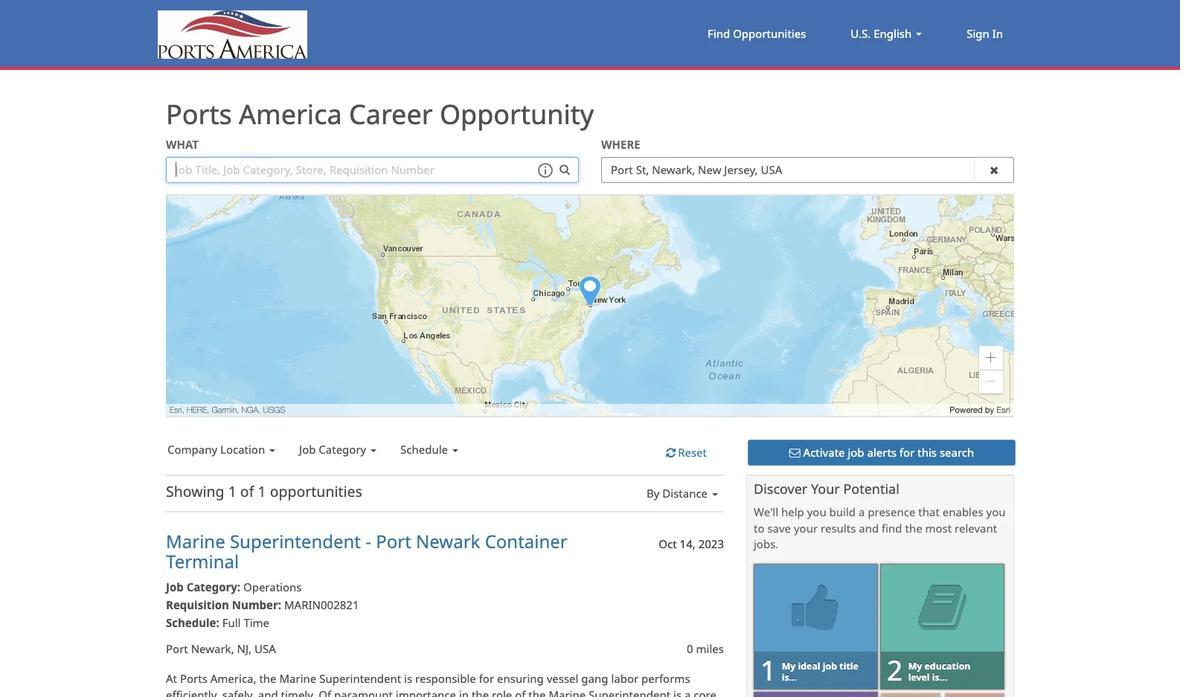 Task type: vqa. For each thing, say whether or not it's contained in the screenshot.
inner icon
no



Task type: describe. For each thing, give the bounding box(es) containing it.
0 vertical spatial is
[[404, 671, 412, 686]]

by distance
[[647, 486, 708, 501]]

location
[[220, 442, 265, 457]]

schedule button
[[399, 439, 464, 460]]

education
[[925, 660, 971, 672]]

reset
[[678, 445, 707, 460]]

of
[[319, 687, 331, 697]]

career
[[349, 96, 433, 132]]

newark
[[416, 529, 480, 554]]

the inside discover your potential we'll help you build a presence that enables you to save your results and find the most relevant jobs.
[[905, 521, 922, 536]]

is... inside 2 my education level is...
[[932, 671, 947, 683]]

job category button
[[298, 439, 383, 460]]

operations
[[243, 579, 302, 594]]

english
[[874, 26, 912, 41]]

showing 1 of 1 opportunities
[[166, 481, 362, 502]]

results
[[821, 521, 856, 536]]

sign in
[[967, 26, 1003, 41]]

vessel
[[547, 671, 579, 686]]

0
[[687, 642, 693, 657]]

2023
[[698, 537, 724, 552]]

importance
[[396, 687, 456, 697]]

save
[[767, 521, 791, 536]]

title
[[840, 660, 859, 672]]

powered
[[950, 404, 983, 414]]

my for 2
[[908, 660, 922, 672]]

help
[[781, 505, 804, 520]]

2 you from the left
[[986, 505, 1006, 520]]

1 vertical spatial marine
[[279, 671, 316, 686]]

we'll
[[754, 505, 778, 520]]

Where field
[[601, 157, 1014, 183]]

and for potential
[[859, 521, 879, 536]]

safely,
[[222, 687, 255, 697]]

esri, here, garmin, nga, usgs
[[170, 404, 285, 414]]

your
[[811, 480, 840, 498]]

usa
[[254, 642, 276, 657]]

most
[[925, 521, 952, 536]]

sign
[[967, 26, 990, 41]]

the down usa
[[259, 671, 276, 686]]

my for 1
[[782, 660, 796, 672]]

here,
[[187, 404, 209, 414]]

for inside at ports america, the marine superintendent is responsible for ensuring vessel gang labor performs efficiently, safely, and timely.  of paramount importance in the role of the marine superintendent is a cor
[[479, 671, 494, 686]]

where
[[601, 137, 640, 152]]

job category
[[299, 442, 366, 457]]

activate job alerts for this search button
[[748, 439, 1016, 466]]

marine superintendent - port newark container terminal link
[[166, 529, 568, 574]]

your
[[794, 521, 818, 536]]

2 vertical spatial superintendent
[[589, 687, 671, 697]]

find
[[708, 26, 730, 41]]

u.s. english
[[851, 26, 912, 41]]

responsible
[[415, 671, 476, 686]]

performs
[[641, 671, 690, 686]]

0 horizontal spatial :
[[216, 616, 219, 631]]

by
[[647, 486, 660, 501]]

job inside button
[[848, 445, 864, 460]]

miles
[[696, 642, 724, 657]]

14,
[[680, 537, 696, 552]]

role
[[492, 687, 512, 697]]

job inside 1 my ideal job title is...
[[823, 660, 837, 672]]

1 vertical spatial port
[[166, 642, 188, 657]]

job for job category
[[299, 442, 316, 457]]

garmin,
[[212, 404, 239, 414]]

1 you from the left
[[807, 505, 827, 520]]

What text field
[[166, 157, 579, 183]]

presence
[[868, 505, 916, 520]]

port newark, nj, usa
[[166, 642, 276, 657]]

refresh image
[[666, 447, 676, 458]]

1 my ideal job title is...
[[761, 651, 859, 689]]

u.s. english button
[[828, 0, 944, 67]]

that
[[919, 505, 940, 520]]

is... inside 1 my ideal job title is...
[[782, 671, 797, 683]]

company
[[167, 442, 217, 457]]

a inside discover your potential we'll help you build a presence that enables you to save your results and find the most relevant jobs.
[[859, 505, 865, 520]]

labor
[[611, 671, 639, 686]]

enables
[[943, 505, 983, 520]]

ports america career opportunity
[[166, 96, 594, 132]]

1 vertical spatial superintendent
[[319, 671, 401, 686]]

at ports america, the marine superintendent is responsible for ensuring vessel gang labor performs efficiently, safely, and timely.  of paramount importance in the role of the marine superintendent is a cor
[[166, 671, 717, 697]]

of inside at ports america, the marine superintendent is responsible for ensuring vessel gang labor performs efficiently, safely, and timely.  of paramount importance in the role of the marine superintendent is a cor
[[515, 687, 526, 697]]

company location button
[[166, 439, 281, 460]]

for inside button
[[900, 445, 915, 460]]

find opportunities
[[708, 26, 806, 41]]

find opportunities link
[[685, 0, 828, 67]]

-
[[366, 529, 371, 554]]

activate
[[803, 445, 845, 460]]

2 vertical spatial marine
[[549, 687, 586, 697]]

marin002821
[[284, 598, 359, 612]]

clear search image
[[990, 164, 999, 175]]



Task type: locate. For each thing, give the bounding box(es) containing it.
what
[[166, 137, 199, 152]]

build
[[829, 505, 856, 520]]

alerts
[[867, 445, 897, 460]]

category for job category : operations requisition number : marin002821 schedule : full time
[[187, 579, 237, 594]]

category up 'requisition'
[[187, 579, 237, 594]]

1 horizontal spatial job
[[848, 445, 864, 460]]

ideal
[[798, 660, 821, 672]]

terminal
[[166, 549, 239, 574]]

to
[[754, 521, 765, 536]]

opportunity
[[440, 96, 594, 132]]

:
[[237, 579, 240, 594], [278, 598, 281, 612], [216, 616, 219, 631]]

superintendent
[[230, 529, 361, 554], [319, 671, 401, 686], [589, 687, 671, 697]]

1 vertical spatial ports
[[180, 671, 208, 686]]

and right safely,
[[258, 687, 278, 697]]

1 down location
[[258, 481, 266, 502]]

0 miles
[[687, 642, 724, 657]]

nj,
[[237, 642, 252, 657]]

1 vertical spatial for
[[479, 671, 494, 686]]

1 horizontal spatial 1
[[258, 481, 266, 502]]

1 vertical spatial and
[[258, 687, 278, 697]]

for
[[900, 445, 915, 460], [479, 671, 494, 686]]

potential
[[843, 480, 900, 498]]

the right find
[[905, 521, 922, 536]]

requisition
[[166, 598, 229, 612]]

discover your potential section
[[746, 475, 1014, 697]]

a down 'performs'
[[685, 687, 691, 697]]

0 vertical spatial port
[[376, 529, 411, 554]]

ports up what
[[166, 96, 232, 132]]

0 vertical spatial category
[[319, 442, 366, 457]]

you up relevant
[[986, 505, 1006, 520]]

0 horizontal spatial is...
[[782, 671, 797, 683]]

job inside job category : operations requisition number : marin002821 schedule : full time
[[166, 579, 184, 594]]

job up 'requisition'
[[166, 579, 184, 594]]

category inside 'dropdown button'
[[319, 442, 366, 457]]

category
[[319, 442, 366, 457], [187, 579, 237, 594]]

1 horizontal spatial of
[[515, 687, 526, 697]]

category inside job category : operations requisition number : marin002821 schedule : full time
[[187, 579, 237, 594]]

is... left ideal
[[782, 671, 797, 683]]

time
[[244, 616, 269, 631]]

in
[[992, 26, 1003, 41]]

and for america,
[[258, 687, 278, 697]]

ports inside at ports america, the marine superintendent is responsible for ensuring vessel gang labor performs efficiently, safely, and timely.  of paramount importance in the role of the marine superintendent is a cor
[[180, 671, 208, 686]]

1 horizontal spatial you
[[986, 505, 1006, 520]]

category up "opportunities"
[[319, 442, 366, 457]]

2 horizontal spatial marine
[[549, 687, 586, 697]]

1 is... from the left
[[782, 671, 797, 683]]

0 horizontal spatial port
[[166, 642, 188, 657]]

opportunities
[[270, 481, 362, 502]]

2 my education level is...
[[887, 651, 971, 689]]

0 vertical spatial job
[[299, 442, 316, 457]]

1 left ideal
[[761, 651, 776, 689]]

job left title
[[823, 660, 837, 672]]

1 horizontal spatial is...
[[932, 671, 947, 683]]

1 horizontal spatial :
[[237, 579, 240, 594]]

for left this
[[900, 445, 915, 460]]

of down location
[[240, 481, 254, 502]]

relevant
[[955, 521, 997, 536]]

superintendent inside 'marine superintendent - port newark container terminal'
[[230, 529, 361, 554]]

1 vertical spatial job
[[823, 660, 837, 672]]

esri link
[[997, 404, 1011, 414]]

the down 'ensuring'
[[529, 687, 546, 697]]

is
[[404, 671, 412, 686], [673, 687, 682, 697]]

search
[[940, 445, 974, 460]]

is up "importance"
[[404, 671, 412, 686]]

1 horizontal spatial marine
[[279, 671, 316, 686]]

by
[[985, 404, 994, 414]]

activate job alerts for this search
[[803, 445, 974, 460]]

1 horizontal spatial schedule
[[400, 442, 448, 457]]

2 vertical spatial :
[[216, 616, 219, 631]]

1 horizontal spatial is
[[673, 687, 682, 697]]

0 horizontal spatial you
[[807, 505, 827, 520]]

this
[[918, 445, 937, 460]]

2 my from the left
[[908, 660, 922, 672]]

esri,
[[170, 404, 184, 414]]

is... up "locked. complete steps 1 to 3 to unlock" image
[[932, 671, 947, 683]]

1 vertical spatial category
[[187, 579, 237, 594]]

1 vertical spatial a
[[685, 687, 691, 697]]

is down 'performs'
[[673, 687, 682, 697]]

0 horizontal spatial schedule
[[166, 616, 216, 631]]

schedule inside dropdown button
[[400, 442, 448, 457]]

1 horizontal spatial job
[[299, 442, 316, 457]]

locked. complete steps 1 to 3 to unlock image
[[880, 692, 1005, 697]]

: left the full
[[216, 616, 219, 631]]

0 horizontal spatial job
[[823, 660, 837, 672]]

1 vertical spatial :
[[278, 598, 281, 612]]

marine superintendent - port newark container terminal
[[166, 529, 568, 574]]

level
[[908, 671, 930, 683]]

by distance button
[[645, 484, 724, 504]]

a right build
[[859, 505, 865, 520]]

superintendent down labor
[[589, 687, 671, 697]]

category for job category
[[319, 442, 366, 457]]

full
[[222, 616, 241, 631]]

0 vertical spatial marine
[[166, 529, 225, 554]]

at
[[166, 671, 177, 686]]

jobs.
[[754, 537, 779, 551]]

0 horizontal spatial my
[[782, 660, 796, 672]]

opportunities
[[733, 26, 806, 41]]

america
[[239, 96, 342, 132]]

oct
[[659, 537, 677, 552]]

port right -
[[376, 529, 411, 554]]

0 horizontal spatial job
[[166, 579, 184, 594]]

0 vertical spatial for
[[900, 445, 915, 460]]

0 horizontal spatial a
[[685, 687, 691, 697]]

for up role
[[479, 671, 494, 686]]

0 vertical spatial of
[[240, 481, 254, 502]]

my inside 2 my education level is...
[[908, 660, 922, 672]]

0 horizontal spatial marine
[[166, 529, 225, 554]]

newark,
[[191, 642, 234, 657]]

0 vertical spatial and
[[859, 521, 879, 536]]

: down operations
[[278, 598, 281, 612]]

sign in link
[[944, 0, 1025, 67]]

my right 2
[[908, 660, 922, 672]]

job left the "alerts"
[[848, 445, 864, 460]]

tips & tricks image
[[536, 161, 554, 179], [536, 161, 554, 179]]

america,
[[210, 671, 256, 686]]

1 horizontal spatial a
[[859, 505, 865, 520]]

envelope o image
[[789, 447, 800, 458]]

my left ideal
[[782, 660, 796, 672]]

0 horizontal spatial is
[[404, 671, 412, 686]]

u.s.
[[851, 26, 871, 41]]

schedule inside job category : operations requisition number : marin002821 schedule : full time
[[166, 616, 216, 631]]

timely.
[[281, 687, 316, 697]]

0 horizontal spatial for
[[479, 671, 494, 686]]

job inside 'dropdown button'
[[299, 442, 316, 457]]

1 vertical spatial is
[[673, 687, 682, 697]]

1 vertical spatial of
[[515, 687, 526, 697]]

marine down showing
[[166, 529, 225, 554]]

nga,
[[241, 404, 261, 414]]

discover your potential we'll help you build a presence that enables you to save your results and find the most relevant jobs.
[[754, 480, 1006, 551]]

1 horizontal spatial my
[[908, 660, 922, 672]]

marine up the timely.
[[279, 671, 316, 686]]

my inside 1 my ideal job title is...
[[782, 660, 796, 672]]

0 horizontal spatial 1
[[228, 481, 236, 502]]

and inside at ports america, the marine superintendent is responsible for ensuring vessel gang labor performs efficiently, safely, and timely.  of paramount importance in the role of the marine superintendent is a cor
[[258, 687, 278, 697]]

job up "opportunities"
[[299, 442, 316, 457]]

1 inside discover your potential section
[[761, 651, 776, 689]]

1 vertical spatial schedule
[[166, 616, 216, 631]]

1 right showing
[[228, 481, 236, 502]]

and
[[859, 521, 879, 536], [258, 687, 278, 697]]

1
[[228, 481, 236, 502], [258, 481, 266, 502], [761, 651, 776, 689]]

in
[[459, 687, 469, 697]]

0 vertical spatial a
[[859, 505, 865, 520]]

ensuring
[[497, 671, 544, 686]]

0 horizontal spatial of
[[240, 481, 254, 502]]

1 horizontal spatial port
[[376, 529, 411, 554]]

job category : operations requisition number : marin002821 schedule : full time
[[166, 579, 359, 631]]

search image
[[560, 163, 570, 175]]

usgs
[[263, 404, 285, 414]]

marine inside 'marine superintendent - port newark container terminal'
[[166, 529, 225, 554]]

a
[[859, 505, 865, 520], [685, 687, 691, 697]]

job
[[848, 445, 864, 460], [823, 660, 837, 672]]

1 horizontal spatial and
[[859, 521, 879, 536]]

ports america image
[[155, 11, 307, 59]]

1 my from the left
[[782, 660, 796, 672]]

and inside discover your potential we'll help you build a presence that enables you to save your results and find the most relevant jobs.
[[859, 521, 879, 536]]

port up 'at'
[[166, 642, 188, 657]]

of down 'ensuring'
[[515, 687, 526, 697]]

: up number
[[237, 579, 240, 594]]

0 horizontal spatial category
[[187, 579, 237, 594]]

port inside 'marine superintendent - port newark container terminal'
[[376, 529, 411, 554]]

marine
[[166, 529, 225, 554], [279, 671, 316, 686], [549, 687, 586, 697]]

job
[[299, 442, 316, 457], [166, 579, 184, 594]]

efficiently,
[[166, 687, 219, 697]]

superintendent up operations
[[230, 529, 361, 554]]

2 horizontal spatial 1
[[761, 651, 776, 689]]

paramount
[[334, 687, 393, 697]]

none search field containing what
[[155, 137, 1025, 194]]

1 horizontal spatial for
[[900, 445, 915, 460]]

0 vertical spatial job
[[848, 445, 864, 460]]

1 vertical spatial job
[[166, 579, 184, 594]]

superintendent up the paramount
[[319, 671, 401, 686]]

you up your
[[807, 505, 827, 520]]

the right the in
[[472, 687, 489, 697]]

number
[[232, 598, 278, 612]]

None search field
[[155, 137, 1025, 194]]

2 horizontal spatial :
[[278, 598, 281, 612]]

0 vertical spatial ports
[[166, 96, 232, 132]]

0 vertical spatial superintendent
[[230, 529, 361, 554]]

and left find
[[859, 521, 879, 536]]

discover
[[754, 480, 808, 498]]

job for job category : operations requisition number : marin002821 schedule : full time
[[166, 579, 184, 594]]

0 vertical spatial schedule
[[400, 442, 448, 457]]

a inside at ports america, the marine superintendent is responsible for ensuring vessel gang labor performs efficiently, safely, and timely.  of paramount importance in the role of the marine superintendent is a cor
[[685, 687, 691, 697]]

distance
[[663, 486, 708, 501]]

2
[[887, 651, 903, 689]]

marine down vessel
[[549, 687, 586, 697]]

ports up efficiently,
[[180, 671, 208, 686]]

0 vertical spatial :
[[237, 579, 240, 594]]

1 horizontal spatial category
[[319, 442, 366, 457]]

container
[[485, 529, 568, 554]]

esri
[[997, 404, 1011, 414]]

2 is... from the left
[[932, 671, 947, 683]]

find
[[882, 521, 902, 536]]

0 horizontal spatial and
[[258, 687, 278, 697]]

filter opportunities region
[[155, 439, 735, 475]]



